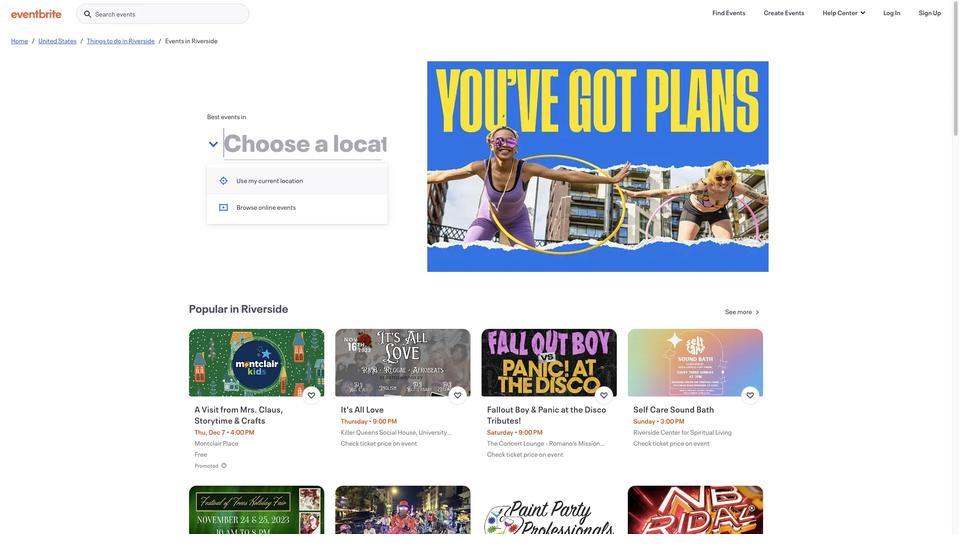 Task type: vqa. For each thing, say whether or not it's contained in the screenshot.
best events in in the left of the page
yes



Task type: describe. For each thing, give the bounding box(es) containing it.
riverside, inside it's all love thursday • 9:00 pm killer queens social house, university avenue, riverside, ca, usa
[[365, 437, 393, 446]]

of
[[357, 171, 363, 180]]

in down search events button
[[185, 36, 191, 45]]

7
[[222, 428, 225, 437]]

create events link
[[757, 4, 812, 22]]

visit
[[202, 404, 219, 415]]

industry.
[[225, 181, 249, 189]]

free
[[195, 450, 207, 459]]

sound
[[671, 404, 695, 415]]

events inside search events button
[[116, 10, 135, 18]]

see inside "riverside, california is known for being the birthplace of the citrus industry. catch a show at the fox performing arts center or explore the area's culture at the riverside metropolitan museum. see all there is to do in the events below!"
[[235, 199, 246, 208]]

the down industry.
[[237, 190, 246, 199]]

do inside "riverside, california is known for being the birthplace of the citrus industry. catch a show at the fox performing arts center or explore the area's culture at the riverside metropolitan museum. see all there is to do in the events below!"
[[284, 199, 291, 208]]

& inside "fallout boy & panic at the disco tributes! saturday • 9:00 pm the concert lounge - romano's mission grove"
[[532, 404, 537, 415]]

to inside "riverside, california is known for being the birthplace of the citrus industry. catch a show at the fox performing arts center or explore the area's culture at the riverside metropolitan museum. see all there is to do in the events below!"
[[277, 199, 283, 208]]

search
[[95, 10, 115, 18]]

location
[[280, 176, 303, 185]]

bath
[[697, 404, 715, 415]]

• inside "fallout boy & panic at the disco tributes! saturday • 9:00 pm the concert lounge - romano's mission grove"
[[515, 428, 518, 437]]

home / united states / things to do in riverside / events in riverside
[[11, 36, 218, 45]]

for inside "riverside, california is known for being the birthplace of the citrus industry. catch a show at the fox performing arts center or explore the area's culture at the riverside metropolitan museum. see all there is to do in the events below!"
[[290, 171, 298, 180]]

ticket inside self care sound bath sunday • 3:00 pm riverside center for spiritual living check ticket price on event
[[653, 439, 669, 448]]

price for fallout boy & panic at the disco tributes!
[[524, 450, 538, 459]]

ticket for fallout boy & panic at the disco tributes!
[[507, 450, 523, 459]]

find
[[713, 8, 725, 17]]

in right popular
[[230, 301, 239, 316]]

self care sound bath link
[[634, 404, 760, 415]]

log in link
[[877, 4, 909, 22]]

self care sound bath primary image image
[[628, 329, 764, 397]]

browse
[[237, 203, 258, 212]]

love
[[366, 404, 384, 415]]

a visit from mrs. claus, storytime & crafts link
[[195, 404, 321, 426]]

popular
[[189, 301, 228, 316]]

use
[[237, 176, 247, 185]]

on inside self care sound bath sunday • 3:00 pm riverside center for spiritual living check ticket price on event
[[686, 439, 693, 448]]

explore
[[214, 190, 235, 199]]

0 vertical spatial at
[[289, 181, 295, 189]]

up
[[934, 8, 942, 17]]

log
[[884, 8, 895, 17]]

it's all love primary image image
[[336, 329, 471, 397]]

things to do in riverside link
[[87, 36, 155, 45]]

pm inside it's all love thursday • 9:00 pm killer queens social house, university avenue, riverside, ca, usa
[[388, 417, 397, 426]]

create events
[[765, 8, 805, 17]]

0 horizontal spatial events
[[165, 36, 184, 45]]

sign
[[920, 8, 933, 17]]

fox
[[307, 181, 317, 189]]

nb ridaz live riverside ca primary image image
[[628, 486, 764, 535]]

browse online events
[[237, 203, 296, 212]]

events for create events
[[786, 8, 805, 17]]

help
[[824, 8, 837, 17]]

living
[[716, 428, 733, 437]]

price inside self care sound bath sunday • 3:00 pm riverside center for spiritual living check ticket price on event
[[670, 439, 685, 448]]

in right best
[[241, 113, 246, 121]]

eventbrite image
[[11, 9, 62, 18]]

menu containing use my current location
[[207, 168, 388, 220]]

check for fallout boy & panic at the disco tributes!
[[488, 450, 506, 459]]

the up fox
[[317, 171, 326, 180]]

citrus
[[207, 181, 223, 189]]

1 horizontal spatial is
[[271, 199, 276, 208]]

1 vertical spatial see
[[726, 307, 737, 316]]

it's
[[341, 404, 353, 415]]

riverside inside self care sound bath sunday • 3:00 pm riverside center for spiritual living check ticket price on event
[[634, 428, 660, 437]]

event for pm
[[401, 439, 417, 448]]

mission
[[579, 439, 601, 448]]

use my current location menu item
[[207, 168, 388, 194]]

saturday
[[488, 428, 514, 437]]

current
[[259, 176, 279, 185]]

riverside image
[[428, 61, 769, 272]]

best events in
[[207, 113, 246, 121]]

things
[[87, 36, 106, 45]]

0 horizontal spatial to
[[107, 36, 113, 45]]

see more link
[[620, 307, 764, 318]]

area's
[[247, 190, 264, 199]]

ticket for it's all love
[[360, 439, 376, 448]]

place
[[223, 439, 239, 448]]

help center
[[824, 8, 858, 17]]

create
[[765, 8, 784, 17]]

promoted
[[195, 462, 219, 470]]

care
[[651, 404, 669, 415]]

the festival of trees holiday fair primary image image
[[189, 486, 325, 535]]

thu,
[[195, 428, 208, 437]]

home link
[[11, 36, 28, 45]]

queens
[[356, 428, 378, 437]]

all
[[355, 404, 365, 415]]

university
[[419, 428, 447, 437]]

event inside self care sound bath sunday • 3:00 pm riverside center for spiritual living check ticket price on event
[[694, 439, 710, 448]]

it's all love thursday • 9:00 pm killer queens social house, university avenue, riverside, ca, usa
[[341, 404, 447, 446]]

pm inside "fallout boy & panic at the disco tributes! saturday • 9:00 pm the concert lounge - romano's mission grove"
[[534, 428, 543, 437]]

lounge
[[524, 439, 545, 448]]

thursday
[[341, 417, 368, 426]]

check ticket price on event for killer
[[341, 439, 417, 448]]

culture
[[265, 190, 286, 199]]

show
[[273, 181, 288, 189]]

tributes!
[[488, 415, 522, 426]]

museum.
[[207, 199, 234, 208]]

browse online events button
[[207, 194, 388, 220]]

3 / from the left
[[159, 36, 162, 45]]

0 vertical spatial is
[[265, 171, 270, 180]]

crafts
[[242, 415, 265, 426]]

use my current location button
[[207, 168, 388, 194]]

center inside self care sound bath sunday • 3:00 pm riverside center for spiritual living check ticket price on event
[[661, 428, 681, 437]]

avenue,
[[341, 437, 364, 446]]

riverside inside "riverside, california is known for being the birthplace of the citrus industry. catch a show at the fox performing arts center or explore the area's culture at the riverside metropolitan museum. see all there is to do in the events below!"
[[304, 190, 330, 199]]

boy
[[516, 404, 530, 415]]

find events link
[[706, 4, 754, 22]]

2 horizontal spatial center
[[838, 8, 858, 17]]

usa
[[406, 437, 418, 446]]

riverside, inside "riverside, california is known for being the birthplace of the citrus industry. catch a show at the fox performing arts center or explore the area's culture at the riverside metropolitan museum. see all there is to do in the events below!"
[[207, 171, 235, 180]]

in inside "riverside, california is known for being the birthplace of the citrus industry. catch a show at the fox performing arts center or explore the area's culture at the riverside metropolitan museum. see all there is to do in the events below!"
[[292, 199, 297, 208]]

fallout boy & panic at the disco tributes! saturday • 9:00 pm the concert lounge - romano's mission grove
[[488, 404, 607, 457]]

events right best
[[221, 113, 240, 121]]

0 vertical spatial do
[[114, 36, 121, 45]]

on for pm
[[393, 439, 400, 448]]

a
[[195, 404, 200, 415]]



Task type: locate. For each thing, give the bounding box(es) containing it.
0 vertical spatial 9:00
[[373, 417, 387, 426]]

at inside "fallout boy & panic at the disco tributes! saturday • 9:00 pm the concert lounge - romano's mission grove"
[[562, 404, 569, 415]]

1 vertical spatial riverside,
[[365, 437, 393, 446]]

the inside "fallout boy & panic at the disco tributes! saturday • 9:00 pm the concert lounge - romano's mission grove"
[[571, 404, 584, 415]]

there
[[255, 199, 270, 208]]

check inside self care sound bath sunday • 3:00 pm riverside center for spiritual living check ticket price on event
[[634, 439, 652, 448]]

sign up link
[[912, 4, 949, 22]]

pm down sound
[[676, 417, 685, 426]]

1 horizontal spatial /
[[80, 36, 83, 45]]

0 horizontal spatial 9:00
[[373, 417, 387, 426]]

log in
[[884, 8, 901, 17]]

check down sunday
[[634, 439, 652, 448]]

the down fox
[[299, 199, 308, 208]]

below!
[[329, 199, 348, 208]]

menu
[[207, 168, 388, 220]]

1 vertical spatial to
[[277, 199, 283, 208]]

event for disco
[[548, 450, 564, 459]]

1 horizontal spatial event
[[548, 450, 564, 459]]

claus,
[[259, 404, 283, 415]]

the
[[488, 439, 498, 448]]

0 horizontal spatial is
[[265, 171, 270, 180]]

sunday
[[634, 417, 656, 426]]

my
[[249, 176, 257, 185]]

check down the
[[488, 450, 506, 459]]

price for it's all love
[[378, 439, 392, 448]]

sign up
[[920, 8, 942, 17]]

search events button
[[76, 4, 250, 24]]

romano's
[[550, 439, 578, 448]]

2 horizontal spatial on
[[686, 439, 693, 448]]

1 vertical spatial check ticket price on event
[[488, 450, 564, 459]]

0 vertical spatial to
[[107, 36, 113, 45]]

1 vertical spatial for
[[682, 428, 690, 437]]

see more
[[726, 307, 753, 316]]

events inside "create events" link
[[786, 8, 805, 17]]

center right arts
[[364, 181, 383, 189]]

0 horizontal spatial see
[[235, 199, 246, 208]]

0 horizontal spatial &
[[234, 415, 240, 426]]

to
[[107, 36, 113, 45], [277, 199, 283, 208]]

• right 7
[[227, 428, 229, 437]]

a
[[269, 181, 272, 189]]

more
[[738, 307, 753, 316]]

pm up 'social'
[[388, 417, 397, 426]]

search events
[[95, 10, 135, 18]]

to right things
[[107, 36, 113, 45]]

paint party @ back to the grind primary image image
[[482, 486, 617, 535]]

for left spiritual
[[682, 428, 690, 437]]

1 horizontal spatial price
[[524, 450, 538, 459]]

the
[[317, 171, 326, 180], [364, 171, 374, 180], [296, 181, 306, 189], [237, 190, 246, 199], [294, 190, 303, 199], [299, 199, 308, 208], [571, 404, 584, 415]]

at right panic on the right bottom of page
[[562, 404, 569, 415]]

• left 3:00
[[657, 417, 660, 426]]

riverside, down 'social'
[[365, 437, 393, 446]]

performing
[[318, 181, 350, 189]]

2 horizontal spatial check
[[634, 439, 652, 448]]

the left fox
[[296, 181, 306, 189]]

riverside electric light parade primary image image
[[336, 486, 471, 535]]

1 vertical spatial at
[[287, 190, 292, 199]]

the left "disco"
[[571, 404, 584, 415]]

1 horizontal spatial riverside,
[[365, 437, 393, 446]]

2 vertical spatial center
[[661, 428, 681, 437]]

on down -
[[540, 450, 547, 459]]

0 vertical spatial check ticket price on event
[[341, 439, 417, 448]]

0 horizontal spatial /
[[32, 36, 35, 45]]

concert
[[499, 439, 523, 448]]

1 vertical spatial center
[[364, 181, 383, 189]]

grove
[[488, 448, 504, 457]]

9:00 inside "fallout boy & panic at the disco tributes! saturday • 9:00 pm the concert lounge - romano's mission grove"
[[519, 428, 533, 437]]

on down spiritual
[[686, 439, 693, 448]]

on for disco
[[540, 450, 547, 459]]

the down location
[[294, 190, 303, 199]]

events down fox
[[309, 199, 328, 208]]

do
[[114, 36, 121, 45], [284, 199, 291, 208]]

california
[[236, 171, 264, 180]]

use my current location
[[237, 176, 303, 185]]

birthplace
[[327, 171, 356, 180]]

panic
[[539, 404, 560, 415]]

being
[[299, 171, 315, 180]]

do down culture
[[284, 199, 291, 208]]

2 horizontal spatial events
[[786, 8, 805, 17]]

1 horizontal spatial ticket
[[507, 450, 523, 459]]

1 horizontal spatial to
[[277, 199, 283, 208]]

center right help
[[838, 8, 858, 17]]

events right the find
[[727, 8, 746, 17]]

0 horizontal spatial ticket
[[360, 439, 376, 448]]

events down search events button
[[165, 36, 184, 45]]

at down show
[[287, 190, 292, 199]]

is up a
[[265, 171, 270, 180]]

& up the 4:00
[[234, 415, 240, 426]]

house,
[[398, 428, 418, 437]]

0 horizontal spatial event
[[401, 439, 417, 448]]

on
[[393, 439, 400, 448], [686, 439, 693, 448], [540, 450, 547, 459]]

at right show
[[289, 181, 295, 189]]

0 horizontal spatial check ticket price on event
[[341, 439, 417, 448]]

check ticket price on event down 'social'
[[341, 439, 417, 448]]

ticket
[[360, 439, 376, 448], [653, 439, 669, 448], [507, 450, 523, 459]]

known
[[271, 171, 289, 180]]

1 horizontal spatial do
[[284, 199, 291, 208]]

killer
[[341, 428, 355, 437]]

mrs.
[[240, 404, 257, 415]]

0 horizontal spatial on
[[393, 439, 400, 448]]

2 horizontal spatial /
[[159, 36, 162, 45]]

montclair
[[195, 439, 222, 448]]

ca,
[[394, 437, 405, 446]]

0 vertical spatial center
[[838, 8, 858, 17]]

-
[[546, 439, 548, 448]]

riverside, california is known for being the birthplace of the citrus industry. catch a show at the fox performing arts center or explore the area's culture at the riverside metropolitan museum. see all there is to do in the events below!
[[207, 171, 383, 208]]

2 horizontal spatial price
[[670, 439, 685, 448]]

fallout boy & panic at the disco tributes! link
[[488, 404, 614, 426]]

self
[[634, 404, 649, 415]]

check ticket price on event down lounge
[[488, 450, 564, 459]]

social
[[380, 428, 397, 437]]

• inside it's all love thursday • 9:00 pm killer queens social house, university avenue, riverside, ca, usa
[[369, 417, 372, 426]]

pm inside self care sound bath sunday • 3:00 pm riverside center for spiritual living check ticket price on event
[[676, 417, 685, 426]]

event down house,
[[401, 439, 417, 448]]

is down culture
[[271, 199, 276, 208]]

price
[[378, 439, 392, 448], [670, 439, 685, 448], [524, 450, 538, 459]]

dec
[[209, 428, 220, 437]]

check ticket price on event for tributes!
[[488, 450, 564, 459]]

center down 3:00
[[661, 428, 681, 437]]

pm up lounge
[[534, 428, 543, 437]]

self care sound bath sunday • 3:00 pm riverside center for spiritual living check ticket price on event
[[634, 404, 733, 448]]

arts
[[351, 181, 363, 189]]

1 horizontal spatial events
[[727, 8, 746, 17]]

1 horizontal spatial 9:00
[[519, 428, 533, 437]]

riverside, up citrus
[[207, 171, 235, 180]]

metropolitan
[[331, 190, 368, 199]]

find events
[[713, 8, 746, 17]]

/ right states at the top left
[[80, 36, 83, 45]]

ticket down concert
[[507, 450, 523, 459]]

• up the queens
[[369, 417, 372, 426]]

2 horizontal spatial ticket
[[653, 439, 669, 448]]

9:00 inside it's all love thursday • 9:00 pm killer queens social house, university avenue, riverside, ca, usa
[[373, 417, 387, 426]]

& right boy
[[532, 404, 537, 415]]

0 horizontal spatial do
[[114, 36, 121, 45]]

the right of
[[364, 171, 374, 180]]

to down culture
[[277, 199, 283, 208]]

9:00
[[373, 417, 387, 426], [519, 428, 533, 437]]

2 / from the left
[[80, 36, 83, 45]]

3:00
[[661, 417, 675, 426]]

event down spiritual
[[694, 439, 710, 448]]

check down 'killer'
[[341, 439, 359, 448]]

see left all
[[235, 199, 246, 208]]

1 horizontal spatial see
[[726, 307, 737, 316]]

pm down crafts
[[245, 428, 255, 437]]

fallout boy & panic at the disco tributes! primary image image
[[482, 329, 617, 397]]

1 vertical spatial do
[[284, 199, 291, 208]]

in
[[123, 36, 128, 45], [185, 36, 191, 45], [241, 113, 246, 121], [292, 199, 297, 208], [230, 301, 239, 316]]

1 horizontal spatial for
[[682, 428, 690, 437]]

at
[[289, 181, 295, 189], [287, 190, 292, 199], [562, 404, 569, 415]]

center inside "riverside, california is known for being the birthplace of the citrus industry. catch a show at the fox performing arts center or explore the area's culture at the riverside metropolitan museum. see all there is to do in the events below!"
[[364, 181, 383, 189]]

popular in riverside link
[[189, 301, 289, 316]]

or
[[207, 190, 213, 199]]

for inside self care sound bath sunday • 3:00 pm riverside center for spiritual living check ticket price on event
[[682, 428, 690, 437]]

4:00
[[231, 428, 244, 437]]

0 horizontal spatial price
[[378, 439, 392, 448]]

in down search events on the top
[[123, 36, 128, 45]]

Choose a location text field
[[224, 123, 387, 163]]

0 vertical spatial see
[[235, 199, 246, 208]]

events right search
[[116, 10, 135, 18]]

• up concert
[[515, 428, 518, 437]]

states
[[58, 36, 77, 45]]

for left being
[[290, 171, 298, 180]]

0 vertical spatial for
[[290, 171, 298, 180]]

do right things
[[114, 36, 121, 45]]

events inside browse online events "button"
[[277, 203, 296, 212]]

all
[[247, 199, 254, 208]]

/ down search events button
[[159, 36, 162, 45]]

ticket down the queens
[[360, 439, 376, 448]]

event down romano's
[[548, 450, 564, 459]]

see
[[235, 199, 246, 208], [726, 307, 737, 316]]

a visit from mrs. claus, storytime & crafts primary image image
[[189, 329, 325, 397]]

0 horizontal spatial riverside,
[[207, 171, 235, 180]]

1 horizontal spatial center
[[661, 428, 681, 437]]

best
[[207, 113, 220, 121]]

/ right home
[[32, 36, 35, 45]]

is
[[265, 171, 270, 180], [271, 199, 276, 208]]

0 horizontal spatial for
[[290, 171, 298, 180]]

catch
[[250, 181, 268, 189]]

9:00 up lounge
[[519, 428, 533, 437]]

ticket down 3:00
[[653, 439, 669, 448]]

0 horizontal spatial check
[[341, 439, 359, 448]]

a visit from mrs. claus, storytime & crafts thu, dec 7 •  4:00 pm montclair place free
[[195, 404, 283, 459]]

9:00 down love
[[373, 417, 387, 426]]

1 horizontal spatial on
[[540, 450, 547, 459]]

price down 'social'
[[378, 439, 392, 448]]

1 horizontal spatial check ticket price on event
[[488, 450, 564, 459]]

see left 'more'
[[726, 307, 737, 316]]

home
[[11, 36, 28, 45]]

storytime
[[195, 415, 233, 426]]

2 vertical spatial at
[[562, 404, 569, 415]]

& inside a visit from mrs. claus, storytime & crafts thu, dec 7 •  4:00 pm montclair place free
[[234, 415, 240, 426]]

events for find events
[[727, 8, 746, 17]]

events inside find events link
[[727, 8, 746, 17]]

2 horizontal spatial event
[[694, 439, 710, 448]]

in
[[896, 8, 901, 17]]

1 horizontal spatial check
[[488, 450, 506, 459]]

1 vertical spatial 9:00
[[519, 428, 533, 437]]

1 vertical spatial is
[[271, 199, 276, 208]]

• inside self care sound bath sunday • 3:00 pm riverside center for spiritual living check ticket price on event
[[657, 417, 660, 426]]

check for it's all love
[[341, 439, 359, 448]]

pm inside a visit from mrs. claus, storytime & crafts thu, dec 7 •  4:00 pm montclair place free
[[245, 428, 255, 437]]

• inside a visit from mrs. claus, storytime & crafts thu, dec 7 •  4:00 pm montclair place free
[[227, 428, 229, 437]]

price down lounge
[[524, 450, 538, 459]]

events inside "riverside, california is known for being the birthplace of the citrus industry. catch a show at the fox performing arts center or explore the area's culture at the riverside metropolitan museum. see all there is to do in the events below!"
[[309, 199, 328, 208]]

events down culture
[[277, 203, 296, 212]]

price down 3:00
[[670, 439, 685, 448]]

on down 'social'
[[393, 439, 400, 448]]

united
[[38, 36, 57, 45]]

check
[[341, 439, 359, 448], [634, 439, 652, 448], [488, 450, 506, 459]]

0 horizontal spatial center
[[364, 181, 383, 189]]

0 vertical spatial riverside,
[[207, 171, 235, 180]]

events
[[116, 10, 135, 18], [221, 113, 240, 121], [309, 199, 328, 208], [277, 203, 296, 212]]

for
[[290, 171, 298, 180], [682, 428, 690, 437]]

1 / from the left
[[32, 36, 35, 45]]

in down the 'use my current location' menu item
[[292, 199, 297, 208]]

events right create
[[786, 8, 805, 17]]

1 horizontal spatial &
[[532, 404, 537, 415]]



